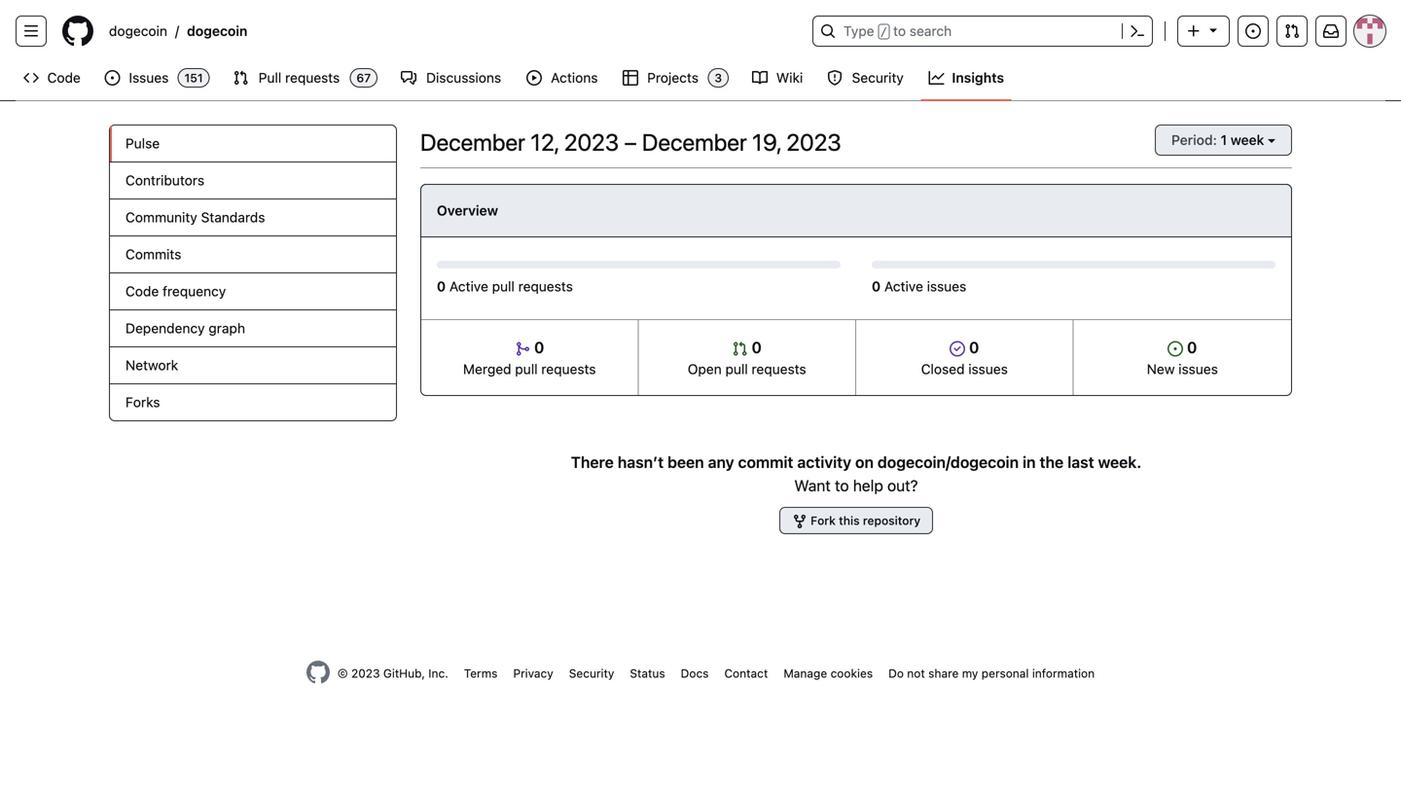 Task type: describe. For each thing, give the bounding box(es) containing it.
forks link
[[110, 385, 396, 421]]

been
[[668, 453, 705, 472]]

insights
[[952, 70, 1005, 86]]

1 dogecoin from the left
[[109, 23, 167, 39]]

there
[[571, 453, 614, 472]]

1 horizontal spatial 2023
[[564, 129, 619, 156]]

1 dogecoin link from the left
[[101, 16, 175, 47]]

open
[[688, 361, 722, 377]]

in
[[1023, 453, 1036, 472]]

1 horizontal spatial to
[[894, 23, 906, 39]]

repo forked image
[[792, 514, 808, 530]]

1 december from the left
[[421, 129, 526, 156]]

forks
[[126, 394, 160, 410]]

0 for merged pull requests
[[531, 338, 545, 357]]

git pull request image
[[1285, 23, 1301, 39]]

2 horizontal spatial 2023
[[787, 129, 842, 156]]

status link
[[630, 667, 666, 681]]

actions
[[551, 70, 598, 86]]

code image
[[23, 70, 39, 86]]

out?
[[888, 477, 919, 495]]

do not share my personal information button
[[889, 665, 1095, 682]]

on
[[856, 453, 874, 472]]

2 dogecoin from the left
[[187, 23, 248, 39]]

wiki link
[[745, 63, 812, 92]]

dependency graph
[[126, 320, 245, 336]]

contact
[[725, 667, 768, 681]]

github,
[[383, 667, 425, 681]]

my
[[963, 667, 979, 681]]

0 horizontal spatial pull
[[492, 278, 515, 295]]

docs
[[681, 667, 709, 681]]

list containing dogecoin / dogecoin
[[101, 16, 801, 47]]

issues
[[129, 70, 169, 86]]

do
[[889, 667, 904, 681]]

manage
[[784, 667, 828, 681]]

week.
[[1099, 453, 1142, 472]]

0 for closed issues
[[966, 338, 980, 357]]

shield image
[[828, 70, 843, 86]]

discussions
[[426, 70, 501, 86]]

table image
[[623, 70, 638, 86]]

terms
[[464, 667, 498, 681]]

wiki
[[777, 70, 803, 86]]

dependency graph link
[[110, 311, 396, 348]]

pull for open
[[726, 361, 748, 377]]

community standards
[[126, 209, 265, 225]]

0 vertical spatial git pull request image
[[233, 70, 249, 86]]

0 horizontal spatial 2023
[[351, 667, 380, 681]]

network link
[[110, 348, 396, 385]]

/ for dogecoin
[[175, 23, 179, 39]]

type / to search
[[844, 23, 952, 39]]

play image
[[527, 70, 542, 86]]

dogecoin/dogecoin
[[878, 453, 1019, 472]]

privacy
[[514, 667, 554, 681]]

issues for new
[[1179, 361, 1219, 377]]

19,
[[753, 129, 782, 156]]

0 horizontal spatial homepage image
[[62, 16, 93, 47]]

to inside there hasn't been any commit activity on dogecoin/dogecoin in the last  week. want to help out?
[[835, 477, 849, 495]]

issues for closed
[[969, 361, 1008, 377]]

activity
[[798, 453, 852, 472]]

status
[[630, 667, 666, 681]]

comment discussion image
[[401, 70, 417, 86]]

code frequency
[[126, 283, 226, 299]]

requests right merged
[[542, 361, 596, 377]]

projects
[[648, 70, 699, 86]]

want
[[795, 477, 831, 495]]

1 vertical spatial security
[[569, 667, 615, 681]]

discussions link
[[394, 63, 511, 92]]

issue opened image
[[105, 70, 120, 86]]

issue closed image
[[950, 341, 966, 357]]

standards
[[201, 209, 265, 225]]

new
[[1148, 361, 1176, 377]]

any
[[708, 453, 735, 472]]

requests up git merge image
[[519, 278, 573, 295]]

dogecoin / dogecoin
[[109, 23, 248, 39]]

help
[[854, 477, 884, 495]]

1 horizontal spatial security
[[852, 70, 904, 86]]

requests right pull
[[285, 70, 340, 86]]

0 active pull requests
[[437, 278, 573, 295]]

contributors
[[126, 172, 205, 188]]

there hasn't been any commit activity on dogecoin/dogecoin in the last  week. want to help out?
[[571, 453, 1142, 495]]

manage cookies
[[784, 667, 873, 681]]

0 for new issues
[[1184, 338, 1198, 357]]

personal
[[982, 667, 1030, 681]]

insights element
[[109, 125, 397, 422]]

last
[[1068, 453, 1095, 472]]

0 active issues
[[872, 278, 967, 295]]

contact link
[[725, 667, 768, 681]]

network
[[126, 357, 178, 373]]

not
[[908, 667, 926, 681]]

graph
[[209, 320, 245, 336]]



Task type: vqa. For each thing, say whether or not it's contained in the screenshot.
left 24 hours
no



Task type: locate. For each thing, give the bounding box(es) containing it.
closed issues
[[922, 361, 1008, 377]]

actions link
[[519, 63, 607, 92]]

0 horizontal spatial security
[[569, 667, 615, 681]]

3
[[715, 71, 722, 85]]

dogecoin link up 151 at the top
[[179, 16, 255, 47]]

homepage image left ©
[[307, 661, 330, 684]]

1 horizontal spatial issue opened image
[[1246, 23, 1262, 39]]

dependency
[[126, 320, 205, 336]]

0 horizontal spatial dogecoin
[[109, 23, 167, 39]]

code inside 'link'
[[47, 70, 81, 86]]

git pull request image left pull
[[233, 70, 249, 86]]

the
[[1040, 453, 1064, 472]]

dogecoin link up issues
[[101, 16, 175, 47]]

1 horizontal spatial dogecoin link
[[179, 16, 255, 47]]

homepage image
[[62, 16, 93, 47], [307, 661, 330, 684]]

requests right open
[[752, 361, 807, 377]]

notifications image
[[1324, 23, 1340, 39]]

december down discussions
[[421, 129, 526, 156]]

1 horizontal spatial code
[[126, 283, 159, 299]]

pull
[[259, 70, 282, 86]]

new issues
[[1148, 361, 1219, 377]]

book image
[[753, 70, 768, 86]]

contributors link
[[110, 163, 396, 200]]

active for active issues
[[885, 278, 924, 295]]

0 vertical spatial homepage image
[[62, 16, 93, 47]]

merged pull requests
[[463, 361, 596, 377]]

©
[[338, 667, 348, 681]]

0 for open pull requests
[[748, 338, 762, 357]]

graph image
[[929, 70, 945, 86]]

0 horizontal spatial git pull request image
[[233, 70, 249, 86]]

to
[[894, 23, 906, 39], [835, 477, 849, 495]]

commit
[[739, 453, 794, 472]]

closed
[[922, 361, 965, 377]]

insights link
[[921, 63, 1013, 92]]

dogecoin link
[[101, 16, 175, 47], [179, 16, 255, 47]]

issue opened image up new issues
[[1168, 341, 1184, 357]]

inc.
[[429, 667, 449, 681]]

week
[[1231, 132, 1265, 148]]

list
[[101, 16, 801, 47]]

–
[[625, 129, 637, 156]]

0 horizontal spatial issues
[[927, 278, 967, 295]]

homepage image up code 'link'
[[62, 16, 93, 47]]

0 horizontal spatial active
[[450, 278, 489, 295]]

issue opened image
[[1246, 23, 1262, 39], [1168, 341, 1184, 357]]

active for active pull requests
[[450, 278, 489, 295]]

dogecoin up 151 at the top
[[187, 23, 248, 39]]

share
[[929, 667, 959, 681]]

/ inside dogecoin / dogecoin
[[175, 23, 179, 39]]

dogecoin
[[109, 23, 167, 39], [187, 23, 248, 39]]

2 active from the left
[[885, 278, 924, 295]]

frequency
[[163, 283, 226, 299]]

151
[[184, 71, 203, 85]]

2023 left –
[[564, 129, 619, 156]]

2023 right ©
[[351, 667, 380, 681]]

search
[[910, 23, 952, 39]]

do not share my personal information
[[889, 667, 1095, 681]]

command palette image
[[1130, 23, 1146, 39]]

code for code frequency
[[126, 283, 159, 299]]

pull for merged
[[515, 361, 538, 377]]

information
[[1033, 667, 1095, 681]]

overview
[[437, 203, 498, 219]]

2023 right 19,
[[787, 129, 842, 156]]

triangle down image
[[1206, 22, 1222, 37]]

git merge image
[[515, 341, 531, 357]]

0 horizontal spatial to
[[835, 477, 849, 495]]

to left search
[[894, 23, 906, 39]]

0 horizontal spatial code
[[47, 70, 81, 86]]

community standards link
[[110, 200, 396, 237]]

security link left status link
[[569, 667, 615, 681]]

code inside insights "element"
[[126, 283, 159, 299]]

1 vertical spatial homepage image
[[307, 661, 330, 684]]

commits
[[126, 246, 181, 262]]

open pull requests
[[688, 361, 807, 377]]

this
[[839, 514, 860, 528]]

active up closed
[[885, 278, 924, 295]]

security right shield icon
[[852, 70, 904, 86]]

git pull request image up "open pull requests"
[[733, 341, 748, 357]]

0 vertical spatial to
[[894, 23, 906, 39]]

type
[[844, 23, 875, 39]]

code link
[[16, 63, 89, 92]]

pull down overview
[[492, 278, 515, 295]]

security
[[852, 70, 904, 86], [569, 667, 615, 681]]

code down commits
[[126, 283, 159, 299]]

manage cookies button
[[784, 665, 873, 682]]

1 horizontal spatial active
[[885, 278, 924, 295]]

1 horizontal spatial issues
[[969, 361, 1008, 377]]

pulse link
[[110, 126, 396, 163]]

1 horizontal spatial dogecoin
[[187, 23, 248, 39]]

1
[[1221, 132, 1228, 148]]

pull down git merge image
[[515, 361, 538, 377]]

2 december from the left
[[642, 129, 747, 156]]

terms link
[[464, 667, 498, 681]]

0 vertical spatial security link
[[820, 63, 913, 92]]

1 vertical spatial issue opened image
[[1168, 341, 1184, 357]]

period: 1 week
[[1172, 132, 1265, 148]]

december 12, 2023 – december 19, 2023
[[421, 129, 842, 156]]

0 horizontal spatial dogecoin link
[[101, 16, 175, 47]]

pull
[[492, 278, 515, 295], [515, 361, 538, 377], [726, 361, 748, 377]]

issue opened image left git pull request icon
[[1246, 23, 1262, 39]]

code right 'code' icon at left
[[47, 70, 81, 86]]

docs link
[[681, 667, 709, 681]]

git pull request image
[[233, 70, 249, 86], [733, 341, 748, 357]]

code frequency link
[[110, 274, 396, 311]]

dogecoin up issues
[[109, 23, 167, 39]]

active down overview
[[450, 278, 489, 295]]

1 vertical spatial security link
[[569, 667, 615, 681]]

1 active from the left
[[450, 278, 489, 295]]

code for code
[[47, 70, 81, 86]]

1 horizontal spatial pull
[[515, 361, 538, 377]]

67
[[357, 71, 371, 85]]

cookies
[[831, 667, 873, 681]]

pull right open
[[726, 361, 748, 377]]

issues right closed
[[969, 361, 1008, 377]]

1 vertical spatial to
[[835, 477, 849, 495]]

fork this repository button
[[780, 507, 934, 534]]

12,
[[531, 129, 559, 156]]

plus image
[[1187, 23, 1202, 39]]

december
[[421, 129, 526, 156], [642, 129, 747, 156]]

0 vertical spatial code
[[47, 70, 81, 86]]

community
[[126, 209, 197, 225]]

merged
[[463, 361, 512, 377]]

issues up issue closed icon at the top of page
[[927, 278, 967, 295]]

/ inside type / to search
[[881, 25, 888, 39]]

2 dogecoin link from the left
[[179, 16, 255, 47]]

0
[[437, 278, 446, 295], [872, 278, 881, 295], [531, 338, 545, 357], [748, 338, 762, 357], [966, 338, 980, 357], [1184, 338, 1198, 357]]

december right –
[[642, 129, 747, 156]]

privacy link
[[514, 667, 554, 681]]

0 vertical spatial security
[[852, 70, 904, 86]]

1 horizontal spatial december
[[642, 129, 747, 156]]

fork this repository
[[808, 514, 921, 528]]

1 horizontal spatial /
[[881, 25, 888, 39]]

2 horizontal spatial pull
[[726, 361, 748, 377]]

1 horizontal spatial git pull request image
[[733, 341, 748, 357]]

security link down type
[[820, 63, 913, 92]]

period:
[[1172, 132, 1218, 148]]

fork
[[811, 514, 836, 528]]

0 horizontal spatial issue opened image
[[1168, 341, 1184, 357]]

hasn't
[[618, 453, 664, 472]]

0 horizontal spatial security link
[[569, 667, 615, 681]]

1 horizontal spatial security link
[[820, 63, 913, 92]]

issues
[[927, 278, 967, 295], [969, 361, 1008, 377], [1179, 361, 1219, 377]]

/ for type
[[881, 25, 888, 39]]

1 vertical spatial code
[[126, 283, 159, 299]]

requests
[[285, 70, 340, 86], [519, 278, 573, 295], [542, 361, 596, 377], [752, 361, 807, 377]]

commits link
[[110, 237, 396, 274]]

pull requests
[[259, 70, 340, 86]]

© 2023 github, inc.
[[338, 667, 449, 681]]

0 horizontal spatial december
[[421, 129, 526, 156]]

0 vertical spatial issue opened image
[[1246, 23, 1262, 39]]

pulse
[[126, 135, 160, 151]]

repository
[[863, 514, 921, 528]]

1 horizontal spatial homepage image
[[307, 661, 330, 684]]

to left 'help'
[[835, 477, 849, 495]]

/
[[175, 23, 179, 39], [881, 25, 888, 39]]

security left status link
[[569, 667, 615, 681]]

0 horizontal spatial /
[[175, 23, 179, 39]]

code
[[47, 70, 81, 86], [126, 283, 159, 299]]

issues right new
[[1179, 361, 1219, 377]]

1 vertical spatial git pull request image
[[733, 341, 748, 357]]

2 horizontal spatial issues
[[1179, 361, 1219, 377]]



